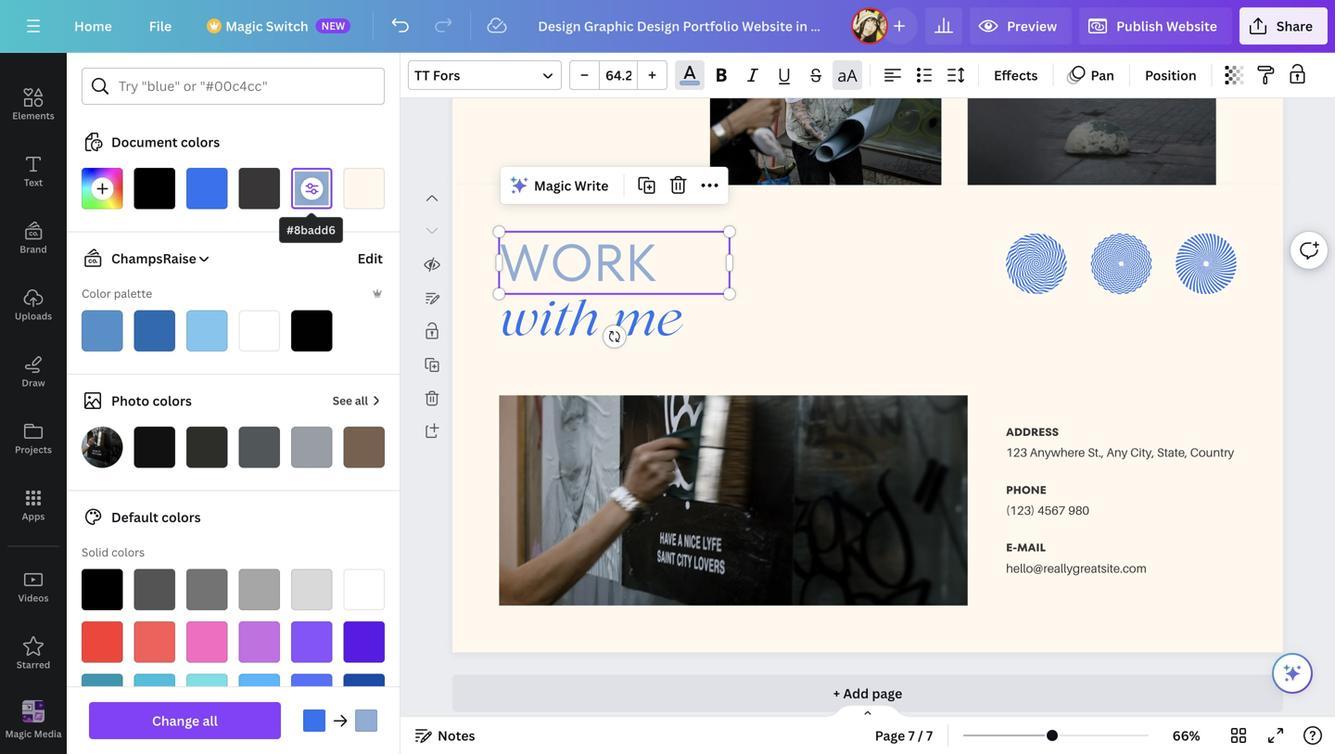 Task type: vqa. For each thing, say whether or not it's contained in the screenshot.
aqua blue #0cc0df icon
yes



Task type: describe. For each thing, give the bounding box(es) containing it.
add a new color image
[[82, 168, 123, 209]]

draw
[[22, 377, 45, 389]]

+
[[834, 684, 841, 702]]

980
[[1069, 503, 1090, 518]]

2 7 from the left
[[927, 727, 933, 744]]

uploads
[[15, 310, 52, 322]]

turquoise blue #5ce1e6 image
[[186, 674, 228, 715]]

Try "blue" or "#00c4cc" search field
[[119, 69, 373, 104]]

country
[[1191, 445, 1235, 460]]

#505658 image
[[239, 427, 280, 468]]

magenta #cb6ce6 image
[[239, 622, 280, 663]]

brand button
[[0, 205, 67, 272]]

pan
[[1091, 66, 1115, 84]]

projects
[[15, 443, 52, 456]]

#000000 image
[[134, 168, 175, 209]]

write
[[575, 177, 609, 194]]

Design title text field
[[523, 7, 844, 45]]

palette
[[114, 286, 152, 301]]

magenta #cb6ce6 image
[[239, 622, 280, 663]]

draw button
[[0, 339, 67, 405]]

+ add page button
[[453, 675, 1284, 712]]

/
[[918, 727, 924, 744]]

videos button
[[0, 554, 67, 621]]

#75c6ef image
[[186, 310, 228, 352]]

starred
[[16, 659, 50, 671]]

document colors
[[111, 133, 220, 151]]

#2d2e29 image
[[186, 427, 228, 468]]

share
[[1277, 17, 1314, 35]]

66% button
[[1157, 721, 1217, 751]]

#75c6ef image
[[186, 310, 228, 352]]

starred button
[[0, 621, 67, 687]]

effects
[[995, 66, 1039, 84]]

position
[[1146, 66, 1197, 84]]

turquoise blue #5ce1e6 image
[[186, 674, 228, 715]]

page
[[872, 684, 903, 702]]

#010101 image
[[291, 310, 333, 352]]

yellow #ffde59 image
[[239, 726, 280, 754]]

effects button
[[987, 60, 1046, 90]]

media
[[34, 728, 62, 740]]

state,
[[1158, 445, 1188, 460]]

#fff8ed image
[[344, 168, 385, 209]]

colors for solid colors
[[111, 545, 145, 560]]

champsraise
[[111, 250, 196, 267]]

hello@reallygreatsite.com
[[1007, 561, 1147, 576]]

page
[[876, 727, 906, 744]]

address 123 anywhere st., any city, state, country
[[1007, 424, 1235, 460]]

4567
[[1038, 503, 1066, 518]]

color palette
[[82, 286, 152, 301]]

page 7 / 7 button
[[868, 721, 941, 751]]

color
[[82, 286, 111, 301]]

colors for photo colors
[[153, 392, 192, 410]]

all for change all
[[203, 712, 218, 730]]

home
[[74, 17, 112, 35]]

e-
[[1007, 540, 1018, 556]]

preview button
[[970, 7, 1073, 45]]

magic for magic switch
[[226, 17, 263, 35]]

aqua blue #0cc0df image
[[134, 674, 175, 715]]

#7a604e image
[[344, 427, 385, 468]]

default colors
[[111, 508, 201, 526]]

#2d2e29 image
[[186, 427, 228, 468]]

+ add page
[[834, 684, 903, 702]]

default
[[111, 508, 159, 526]]

light blue #38b6ff image
[[239, 674, 280, 715]]

solid colors
[[82, 545, 145, 560]]

add a new color image
[[82, 168, 123, 209]]

st.,
[[1088, 445, 1105, 460]]

pan button
[[1062, 60, 1122, 90]]

white #ffffff image
[[344, 569, 385, 610]]

#4890cd image
[[82, 310, 123, 352]]

gray #a6a6a6 image
[[239, 569, 280, 610]]

#166bb5 image
[[134, 310, 175, 352]]

magic media
[[5, 728, 62, 740]]

me
[[612, 301, 682, 347]]

apps button
[[0, 472, 67, 539]]

brand
[[20, 243, 47, 256]]

#505658 image
[[239, 427, 280, 468]]

edit button
[[356, 240, 385, 277]]

cobalt blue #004aad image
[[344, 674, 385, 715]]

text button
[[0, 138, 67, 205]]

photo colors
[[111, 392, 192, 410]]

colors for document colors
[[181, 133, 220, 151]]

any
[[1107, 445, 1128, 460]]



Task type: locate. For each thing, give the bounding box(es) containing it.
magic media button
[[0, 687, 67, 754]]

bright red #ff3131 image
[[82, 622, 123, 663], [82, 622, 123, 663]]

home link
[[59, 7, 127, 45]]

document
[[111, 133, 178, 151]]

tt
[[415, 66, 430, 84]]

magic left media
[[5, 728, 32, 740]]

0 vertical spatial all
[[355, 393, 368, 408]]

change
[[152, 712, 200, 730]]

magic
[[226, 17, 263, 35], [534, 177, 572, 194], [5, 728, 32, 740]]

phone
[[1007, 482, 1047, 498]]

#010101 image
[[291, 310, 333, 352]]

all inside button
[[355, 393, 368, 408]]

work
[[499, 227, 657, 299]]

videos
[[18, 592, 49, 604]]

add
[[844, 684, 869, 702]]

file
[[149, 17, 172, 35]]

#101110 image
[[134, 427, 175, 468]]

lime #c1ff72 image
[[186, 726, 228, 754], [186, 726, 228, 754]]

0 vertical spatial magic
[[226, 17, 263, 35]]

pink #ff66c4 image
[[186, 622, 228, 663], [186, 622, 228, 663]]

colors right default
[[162, 508, 201, 526]]

#101110 image
[[134, 427, 175, 468]]

fors
[[433, 66, 460, 84]]

#8badd6 image
[[680, 81, 700, 85], [680, 81, 700, 85], [291, 168, 333, 209], [291, 168, 333, 209]]

white #ffffff image
[[344, 569, 385, 610]]

notes button
[[408, 721, 483, 751]]

#979ea5 image
[[291, 427, 333, 468], [291, 427, 333, 468]]

publish website
[[1117, 17, 1218, 35]]

coral red #ff5757 image
[[134, 622, 175, 663]]

colors for default colors
[[162, 508, 201, 526]]

0 horizontal spatial 7
[[909, 727, 915, 744]]

green #00bf63 image
[[82, 726, 123, 754], [82, 726, 123, 754]]

magic left switch
[[226, 17, 263, 35]]

city,
[[1131, 445, 1155, 460]]

#166bb5 image
[[134, 310, 175, 352]]

colors right solid
[[111, 545, 145, 560]]

orange #ff914d image
[[344, 726, 385, 754], [344, 726, 385, 754]]

#ffffff image
[[239, 310, 280, 352], [239, 310, 280, 352]]

#2273f3 image
[[303, 710, 326, 732]]

light gray #d9d9d9 image
[[291, 569, 333, 610], [291, 569, 333, 610]]

address
[[1007, 424, 1059, 440]]

new
[[322, 19, 345, 32]]

elements button
[[0, 71, 67, 138]]

123
[[1007, 445, 1028, 460]]

magic left write
[[534, 177, 572, 194]]

anywhere
[[1030, 445, 1086, 460]]

change all button
[[89, 702, 281, 739]]

colors right photo
[[153, 392, 192, 410]]

text
[[24, 176, 43, 189]]

magic inside button
[[534, 177, 572, 194]]

– – number field
[[606, 66, 632, 84]]

show pages image
[[824, 704, 913, 719]]

website
[[1167, 17, 1218, 35]]

#2273f3 image
[[186, 168, 228, 209], [186, 168, 228, 209], [303, 710, 326, 732]]

preview
[[1008, 17, 1058, 35]]

all for see all
[[355, 393, 368, 408]]

elements
[[12, 109, 54, 122]]

tt fors button
[[408, 60, 562, 90]]

share button
[[1240, 7, 1328, 45]]

projects button
[[0, 405, 67, 472]]

1 7 from the left
[[909, 727, 915, 744]]

magic inside button
[[5, 728, 32, 740]]

2 horizontal spatial magic
[[534, 177, 572, 194]]

design
[[18, 43, 49, 55]]

coral red #ff5757 image
[[134, 622, 175, 663]]

change all
[[152, 712, 218, 730]]

publish
[[1117, 17, 1164, 35]]

side panel tab list
[[0, 5, 67, 754]]

file button
[[134, 7, 187, 45]]

#8badd6 image
[[355, 710, 378, 732], [355, 710, 378, 732]]

switch
[[266, 17, 309, 35]]

#8badd6
[[287, 222, 336, 237]]

1 vertical spatial all
[[203, 712, 218, 730]]

uploads button
[[0, 272, 67, 339]]

work with me
[[499, 227, 682, 347]]

dark gray #545454 image
[[134, 569, 175, 610]]

7 right "/"
[[927, 727, 933, 744]]

apps
[[22, 510, 45, 523]]

see all
[[333, 393, 368, 408]]

#4890cd image
[[82, 310, 123, 352]]

publish website button
[[1080, 7, 1233, 45]]

purple #8c52ff image
[[291, 622, 333, 663], [291, 622, 333, 663]]

phone (123) 4567 980
[[1007, 482, 1090, 518]]

champsraise button
[[74, 247, 211, 269]]

violet #5e17eb image
[[344, 622, 385, 663], [344, 622, 385, 663]]

notes
[[438, 727, 475, 744]]

e-mail hello@reallygreatsite.com
[[1007, 540, 1147, 576]]

#7a604e image
[[344, 427, 385, 468]]

solid
[[82, 545, 109, 560]]

colors right document
[[181, 133, 220, 151]]

1 horizontal spatial all
[[355, 393, 368, 408]]

#000000 image
[[134, 168, 175, 209]]

design button
[[0, 5, 67, 71]]

photo
[[111, 392, 149, 410]]

7 left "/"
[[909, 727, 915, 744]]

mail
[[1018, 540, 1046, 556]]

all
[[355, 393, 368, 408], [203, 712, 218, 730]]

1 vertical spatial magic
[[534, 177, 572, 194]]

magic for magic write
[[534, 177, 572, 194]]

magic write button
[[505, 171, 616, 200]]

magic write
[[534, 177, 609, 194]]

with
[[499, 301, 600, 347]]

all right 'see'
[[355, 393, 368, 408]]

aqua blue #0cc0df image
[[134, 674, 175, 715]]

page 7 / 7
[[876, 727, 933, 744]]

all right change
[[203, 712, 218, 730]]

#393636 image
[[239, 168, 280, 209], [239, 168, 280, 209]]

position button
[[1138, 60, 1205, 90]]

canva assistant image
[[1282, 662, 1304, 685]]

magic for magic media
[[5, 728, 32, 740]]

light blue #38b6ff image
[[239, 674, 280, 715]]

0 horizontal spatial magic
[[5, 728, 32, 740]]

gray #737373 image
[[186, 569, 228, 610], [186, 569, 228, 610]]

peach #ffbd59 image
[[291, 726, 333, 754], [291, 726, 333, 754]]

magic inside the main menu bar
[[226, 17, 263, 35]]

black #000000 image
[[82, 569, 123, 610], [82, 569, 123, 610]]

group
[[570, 60, 668, 90]]

see
[[333, 393, 353, 408]]

all inside button
[[203, 712, 218, 730]]

cobalt blue #004aad image
[[344, 674, 385, 715]]

royal blue #5271ff image
[[291, 674, 333, 715], [291, 674, 333, 715]]

1 horizontal spatial 7
[[927, 727, 933, 744]]

colors
[[181, 133, 220, 151], [153, 392, 192, 410], [162, 508, 201, 526], [111, 545, 145, 560]]

#fff8ed image
[[344, 168, 385, 209]]

see all button
[[331, 382, 385, 419]]

1 horizontal spatial magic
[[226, 17, 263, 35]]

grass green #7ed957 image
[[134, 726, 175, 754], [134, 726, 175, 754]]

0 horizontal spatial all
[[203, 712, 218, 730]]

edit
[[358, 250, 383, 267]]

yellow #ffde59 image
[[239, 726, 280, 754]]

dark turquoise #0097b2 image
[[82, 674, 123, 715], [82, 674, 123, 715]]

66%
[[1173, 727, 1201, 744]]

tt fors
[[415, 66, 460, 84]]

2 vertical spatial magic
[[5, 728, 32, 740]]

dark gray #545454 image
[[134, 569, 175, 610]]

gray #a6a6a6 image
[[239, 569, 280, 610]]

main menu bar
[[0, 0, 1336, 53]]

magic switch
[[226, 17, 309, 35]]



